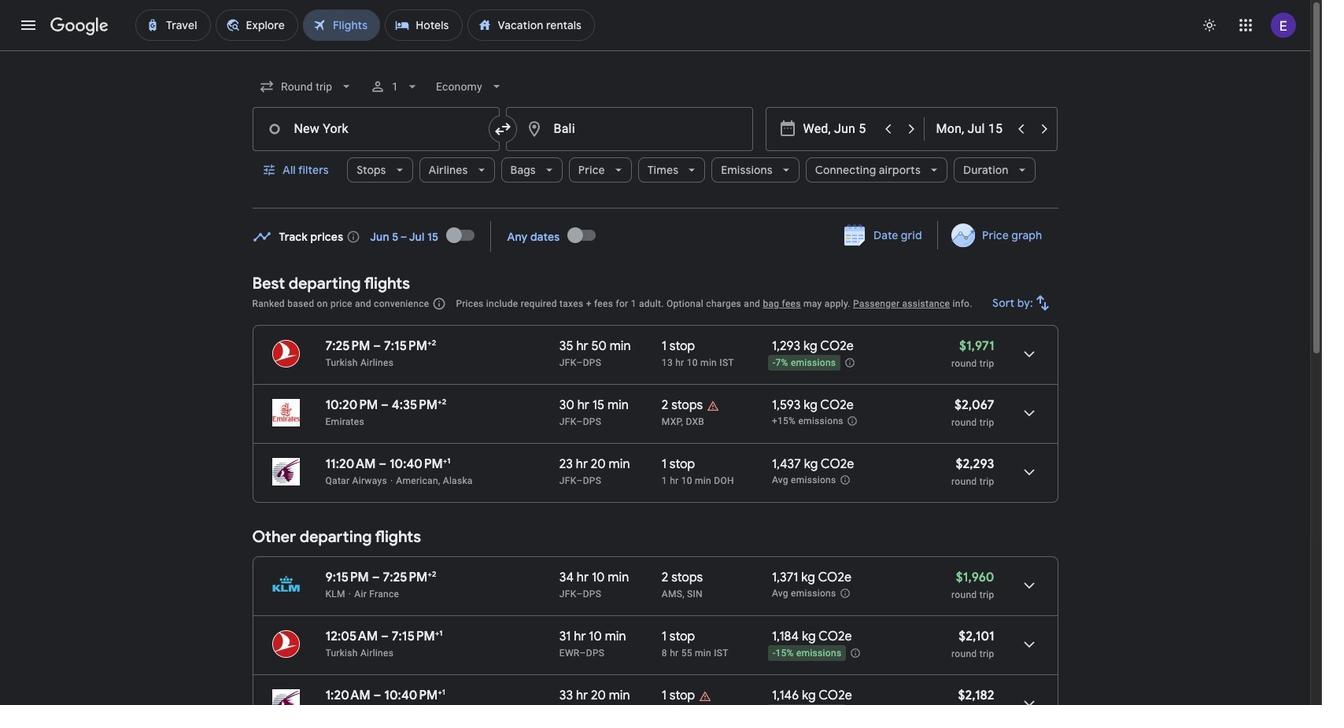 Task type: vqa. For each thing, say whether or not it's contained in the screenshot.
Departure time: 12:05 AM. text box
yes



Task type: describe. For each thing, give the bounding box(es) containing it.
leaves john f. kennedy international airport at 10:20 pm on wednesday, june 5 and arrives at i gusti ngurah rai international airport at 4:35 pm on friday, june 7. element
[[326, 397, 447, 413]]

total duration 34 hr 10 min. element
[[560, 570, 662, 588]]

1 stop flight. element for total duration 35 hr 50 min. element
[[662, 339, 695, 357]]

Departure text field
[[804, 108, 876, 150]]

carbon emissions estimate: 1,371 kilograms. average emissions. learn more about this emissions estimate image
[[840, 588, 851, 599]]

2 2 stops flight. element from the top
[[662, 570, 703, 588]]

1 stop flight. element for total duration 23 hr 20 min. "element"
[[662, 457, 695, 475]]

total duration 33 hr 20 min. element
[[560, 688, 662, 705]]

 image for the departure time: 11:20 am. text field
[[390, 476, 393, 487]]

total duration 35 hr 50 min. element
[[560, 339, 662, 357]]

arrival time: 10:40 pm on  thursday, june 6. text field for leaves john f. kennedy international airport at 1:20 am on wednesday, june 5 and arrives at i gusti ngurah rai international airport at 10:40 pm on thursday, june 6. element on the bottom left
[[385, 687, 446, 704]]

Where from? text field
[[252, 107, 500, 151]]

Departure time: 9:15 PM. text field
[[326, 570, 369, 586]]

leaves newark liberty international airport at 12:05 am on wednesday, june 5 and arrives at i gusti ngurah rai international airport at 7:15 pm on thursday, june 6. element
[[326, 628, 443, 645]]

Return text field
[[937, 108, 1009, 150]]

learn more about tracked prices image
[[347, 230, 361, 244]]

Departure time: 12:05 AM. text field
[[326, 629, 378, 645]]

Departure time: 1:20 AM. text field
[[326, 688, 371, 704]]

change appearance image
[[1191, 6, 1229, 44]]

Arrival time: 7:25 PM on  Friday, June 7. text field
[[383, 569, 437, 586]]

2067 US dollars text field
[[955, 398, 995, 413]]

total duration 23 hr 20 min. element
[[560, 457, 662, 475]]

carbon emissions estimate: 1,293 kilograms. -7% emissions. learn more about this emissions estimate image
[[845, 357, 856, 368]]

carbon emissions estimate: 1,437 kilograms. average emissions. learn more about this emissions estimate image
[[840, 475, 851, 486]]

Departure time: 11:20 AM. text field
[[326, 457, 376, 472]]

layover (1 of 2) is a 1 hr 50 min layover at milan malpensa airport in milan. layover (2 of 2) is a 5 hr 15 min overnight layover at dubai international airport in dubai. element
[[662, 416, 764, 428]]

Where to? text field
[[506, 107, 753, 151]]

main menu image
[[19, 16, 38, 35]]

Departure time: 10:20 PM. text field
[[326, 398, 378, 413]]

1 2 stops flight. element from the top
[[662, 398, 703, 416]]

carbon emissions estimate: 1,184 kilograms. -15% emissions. learn more about this emissions estimate image
[[851, 648, 862, 659]]

arrival time: 10:40 pm on  thursday, june 6. text field for leaves john f. kennedy international airport at 11:20 am on wednesday, june 5 and arrives at i gusti ngurah rai international airport at 10:40 pm on thursday, june 6. element at the left bottom of page
[[390, 456, 451, 472]]

total duration 31 hr 10 min. element
[[560, 629, 662, 647]]

swap origin and destination. image
[[493, 120, 512, 139]]



Task type: locate. For each thing, give the bounding box(es) containing it.
2 stops flight. element
[[662, 398, 703, 416], [662, 570, 703, 588]]

 image
[[390, 476, 393, 487], [349, 589, 351, 600]]

1 horizontal spatial  image
[[390, 476, 393, 487]]

1 vertical spatial 2 stops flight. element
[[662, 570, 703, 588]]

Departure time: 7:25 PM. text field
[[326, 339, 370, 354]]

2 1 stop flight. element from the top
[[662, 457, 695, 475]]

1 stop flight. element
[[662, 339, 695, 357], [662, 457, 695, 475], [662, 629, 695, 647], [662, 688, 695, 705]]

Arrival time: 4:35 PM on  Friday, June 7. text field
[[392, 397, 447, 413]]

1 vertical spatial  image
[[349, 589, 351, 600]]

loading results progress bar
[[0, 50, 1311, 54]]

carbon emissions estimate: 1,593 kilograms. +15% emissions. learn more about this emissions estimate image
[[847, 416, 858, 427]]

Arrival time: 7:15 PM on  Thursday, June 6. text field
[[392, 628, 443, 645]]

leaves john f. kennedy international airport at 9:15 pm on wednesday, june 5 and arrives at i gusti ngurah rai international airport at 7:25 pm on friday, june 7. element
[[326, 569, 437, 586]]

0 horizontal spatial  image
[[349, 589, 351, 600]]

Arrival time: 10:40 PM on  Thursday, June 6. text field
[[390, 456, 451, 472], [385, 687, 446, 704]]

2293 US dollars text field
[[956, 457, 995, 472]]

None search field
[[252, 68, 1059, 209]]

learn more about ranking image
[[433, 297, 447, 311]]

find the best price region
[[252, 216, 1059, 262]]

0 vertical spatial  image
[[390, 476, 393, 487]]

arrival time: 10:40 pm on  thursday, june 6. text field down arrival time: 7:15 pm on  thursday, june 6. text field
[[385, 687, 446, 704]]

arrival time: 10:40 pm on  thursday, june 6. text field down 'arrival time: 4:35 pm on  friday, june 7.' text field
[[390, 456, 451, 472]]

 image down leaves john f. kennedy international airport at 11:20 am on wednesday, june 5 and arrives at i gusti ngurah rai international airport at 10:40 pm on thursday, june 6. element at the left bottom of page
[[390, 476, 393, 487]]

layover (1 of 2) is a 10 hr 20 min layover at amsterdam airport schiphol in amsterdam. layover (2 of 2) is a 1 hr 20 min layover at singapore changi airport in singapore. element
[[662, 588, 764, 601]]

leaves john f. kennedy international airport at 1:20 am on wednesday, june 5 and arrives at i gusti ngurah rai international airport at 10:40 pm on thursday, june 6. element
[[326, 687, 446, 704]]

 image for departure time: 9:15 pm. text box
[[349, 589, 351, 600]]

4 1 stop flight. element from the top
[[662, 688, 695, 705]]

1 1 stop flight. element from the top
[[662, 339, 695, 357]]

leaves john f. kennedy international airport at 11:20 am on wednesday, june 5 and arrives at i gusti ngurah rai international airport at 10:40 pm on thursday, june 6. element
[[326, 456, 451, 472]]

total duration 30 hr 15 min. element
[[560, 398, 662, 416]]

None field
[[252, 68, 360, 106], [430, 68, 511, 106], [252, 68, 360, 106], [430, 68, 511, 106]]

main content
[[252, 216, 1059, 705]]

2182 US dollars text field
[[959, 688, 995, 704]]

3 1 stop flight. element from the top
[[662, 629, 695, 647]]

1960 US dollars text field
[[957, 570, 995, 586]]

0 vertical spatial 2 stops flight. element
[[662, 398, 703, 416]]

1971 US dollars text field
[[960, 339, 995, 354]]

2101 US dollars text field
[[959, 629, 995, 645]]

1 vertical spatial arrival time: 10:40 pm on  thursday, june 6. text field
[[385, 687, 446, 704]]

leaves john f. kennedy international airport at 7:25 pm on wednesday, june 5 and arrives at i gusti ngurah rai international airport at 7:15 pm on friday, june 7. element
[[326, 338, 436, 354]]

 image down departure time: 9:15 pm. text box
[[349, 589, 351, 600]]

1 stop flight. element for total duration 31 hr 10 min. element
[[662, 629, 695, 647]]

0 vertical spatial arrival time: 10:40 pm on  thursday, june 6. text field
[[390, 456, 451, 472]]

Arrival time: 7:15 PM on  Friday, June 7. text field
[[384, 338, 436, 354]]



